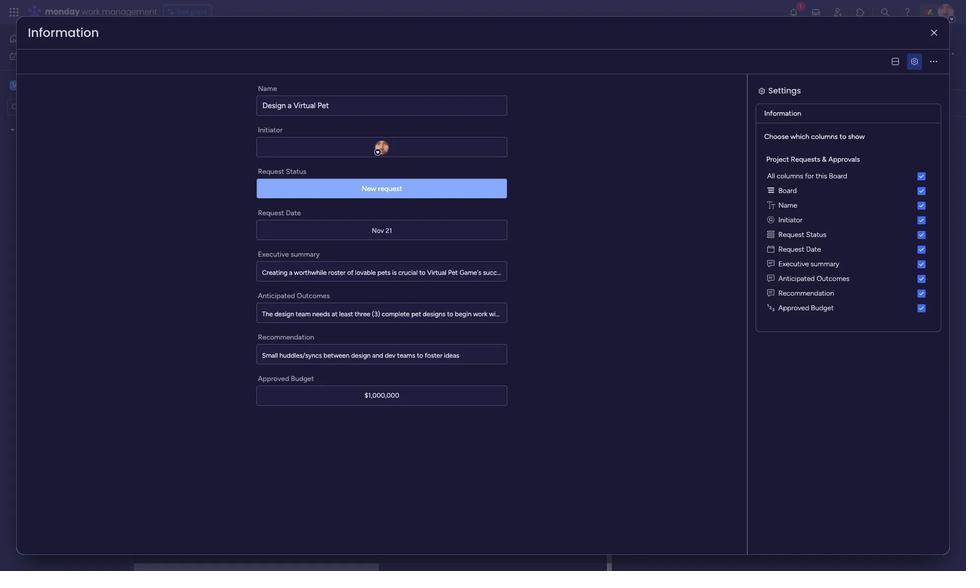 Task type: describe. For each thing, give the bounding box(es) containing it.
outcomes inside option
[[817, 275, 850, 283]]

0 horizontal spatial recommendation
[[258, 333, 314, 342]]

pets
[[378, 269, 391, 277]]

huge
[[517, 325, 531, 333]]

column information image for request date
[[469, 270, 477, 278]]

how
[[569, 307, 582, 315]]

0 vertical spatial summary
[[291, 250, 320, 259]]

board inside option
[[779, 187, 797, 195]]

anticipated inside option
[[779, 275, 815, 283]]

executive summary option
[[765, 257, 933, 272]]

new for new project
[[157, 67, 172, 75]]

0 horizontal spatial anticipated
[[258, 292, 295, 301]]

Project Requests & Approvals field
[[154, 37, 329, 54]]

plans
[[191, 8, 208, 16]]

creating
[[262, 269, 288, 277]]

discusses
[[556, 289, 585, 297]]

alternative
[[813, 289, 844, 297]]

to left show
[[840, 133, 847, 141]]

requests for project requests & approvals field at the top left of page
[[200, 37, 254, 54]]

centers
[[757, 325, 779, 333]]

concerns,
[[762, 307, 790, 315]]

new project button
[[153, 63, 201, 79]]

initiator for first request date field from the top of the page's initiator field
[[297, 121, 321, 130]]

requests for project requests & approvals group containing project requests & approvals
[[791, 155, 821, 164]]

three
[[355, 311, 370, 318]]

the right the how
[[583, 307, 593, 315]]

(wp)
[[636, 307, 651, 315]]

budget inside approved budget option
[[811, 304, 834, 313]]

this business case outlines how the web platform (wp) project will address current business concerns, the benefits of the project, and recommendations and justif
[[488, 307, 966, 315]]

2 request status element from the top
[[343, 412, 395, 424]]

detailed
[[586, 289, 610, 297]]

that
[[576, 325, 588, 333]]

project requests form button
[[380, 36, 464, 53]]

the left 3
[[719, 325, 729, 333]]

hide button
[[408, 63, 445, 79]]

more dots image
[[931, 58, 938, 66]]

pet down filter popup button
[[318, 101, 329, 110]]

approvals for project requests & approvals field at the top left of page
[[269, 37, 329, 54]]

recommendation option
[[765, 286, 933, 301]]

approved right least
[[360, 306, 391, 314]]

to left enjoy
[[662, 182, 669, 190]]

2 initiator field from the top
[[294, 161, 324, 172]]

performance
[[653, 289, 691, 297]]

without
[[784, 182, 807, 190]]

needs
[[312, 311, 330, 318]]

v2 search image
[[228, 66, 235, 77]]

lic
[[488, 325, 498, 333]]

consideration inside "field"
[[204, 141, 268, 153]]

2 horizontal spatial is
[[669, 325, 674, 333]]

virtual inside field
[[665, 48, 694, 61]]

help button
[[880, 543, 916, 560]]

offer
[[768, 182, 783, 190]]

1 city from the left
[[564, 182, 575, 190]]

v
[[12, 81, 17, 89]]

1 horizontal spatial has
[[749, 182, 759, 190]]

also
[[543, 289, 555, 297]]

executive summary inside option
[[779, 260, 840, 269]]

main
[[339, 40, 354, 49]]

lic has a huge industrial area that is not used today. the plan is to bring 2/3 of the 3 supply centers across the country
[[488, 325, 836, 333]]

angle down image
[[206, 68, 211, 75]]

request
[[378, 185, 402, 193]]

areas
[[707, 182, 723, 190]]

dapulse main image
[[768, 186, 775, 196]]

business down assumptions,
[[734, 307, 760, 315]]

case for outlines
[[529, 307, 542, 315]]

the left the benefits
[[792, 307, 802, 315]]

constraints,
[[764, 289, 799, 297]]

0 horizontal spatial budget
[[291, 375, 314, 384]]

this for this business case outlines how the web platform (wp) project will address current business concerns, the benefits of the project, and recommendations and justif
[[488, 307, 500, 315]]

nov for nov 21
[[372, 227, 384, 235]]

benefits
[[803, 307, 827, 315]]

help image
[[903, 7, 913, 17]]

industrial
[[533, 325, 560, 333]]

15, for nov
[[442, 306, 450, 314]]

15, for dec
[[442, 181, 450, 189]]

0 vertical spatial dev
[[515, 311, 526, 318]]

game
[[64, 80, 86, 90]]

hide
[[424, 67, 439, 76]]

& for project requests & approvals group containing project requests & approvals
[[822, 155, 827, 164]]

1 horizontal spatial under consideration
[[345, 181, 409, 189]]

dapulse person column image
[[768, 215, 775, 226]]

to left begin
[[447, 311, 454, 318]]

current
[[711, 307, 733, 315]]

huddles/syncs
[[280, 352, 322, 360]]

name inside option
[[779, 201, 798, 210]]

sort
[[385, 67, 399, 76]]

request inside option
[[779, 231, 805, 239]]

foster
[[425, 352, 442, 360]]

select product image
[[9, 7, 19, 17]]

monday work management
[[45, 6, 157, 18]]

v2 small numbers digit column outline image
[[768, 303, 775, 314]]

filter
[[334, 67, 350, 76]]

1 vertical spatial approved budget
[[258, 375, 314, 384]]

the right across
[[801, 325, 811, 333]]

is for pets
[[392, 269, 397, 277]]

see plans button
[[163, 5, 212, 20]]

the left project,
[[837, 307, 847, 315]]

notifications image
[[789, 7, 799, 17]]

0 horizontal spatial anticipated outcomes
[[258, 292, 330, 301]]

monday
[[45, 6, 80, 18]]

is for that
[[589, 325, 594, 333]]

begin
[[455, 311, 472, 318]]

design a virtual pet inside design a virtual pet field
[[623, 48, 711, 61]]

1 vertical spatial information
[[765, 109, 802, 118]]

1 horizontal spatial project
[[612, 289, 633, 297]]

web
[[595, 307, 608, 315]]

project left angle down image
[[174, 67, 197, 75]]

to left foster
[[417, 352, 423, 360]]

gantt
[[472, 40, 490, 49]]

choose
[[765, 133, 789, 141]]

0 horizontal spatial of
[[347, 269, 354, 277]]

management
[[102, 6, 157, 18]]

taking
[[809, 182, 827, 190]]

initiator for second initiator field from the bottom
[[297, 162, 321, 171]]

see
[[177, 8, 189, 16]]

arrow down image
[[354, 65, 366, 77]]

and up the benefits
[[800, 289, 811, 297]]

project for project requests form button at the left of the page
[[388, 40, 411, 49]]

the right "areas"
[[725, 182, 734, 190]]

project requests & approvals heading
[[767, 154, 860, 165]]

request date element
[[418, 161, 467, 173]]

freely
[[632, 182, 648, 190]]

design inside field
[[623, 48, 654, 61]]

0 vertical spatial columns
[[811, 133, 838, 141]]

1 vertical spatial design a virtual pet
[[263, 101, 329, 110]]

summary inside executive summary option
[[811, 260, 840, 269]]

0 vertical spatial will
[[525, 182, 534, 190]]

Information field
[[25, 24, 102, 41]]

all
[[768, 172, 775, 181]]

to right crucial
[[419, 269, 426, 277]]

of for lic has a huge industrial area that is not used today. the plan is to bring 2/3 of the 3 supply centers across the country
[[711, 325, 718, 333]]

2 horizontal spatial the
[[643, 325, 654, 333]]

today.
[[623, 325, 641, 333]]

platform
[[610, 307, 635, 315]]

2 horizontal spatial consideration
[[860, 182, 900, 190]]

Search field
[[235, 64, 265, 78]]

1 vertical spatial dev
[[385, 352, 396, 360]]

request status field for first request date field from the top of the page's initiator field
[[344, 120, 395, 131]]

project requests & approvals element
[[765, 169, 933, 184]]

caret down image
[[11, 126, 15, 134]]

small huddles/syncs  between design and dev teams to foster ideas
[[262, 352, 460, 360]]

main table
[[339, 40, 373, 49]]

feedback
[[718, 99, 747, 108]]

dapulse x slim image
[[931, 29, 938, 37]]

activity log
[[711, 75, 750, 84]]

and left teams
[[372, 352, 383, 360]]

v2 status outline image
[[768, 230, 775, 240]]

v2 calendar view small outline image
[[768, 244, 775, 255]]

request date inside option
[[779, 245, 821, 254]]

used
[[607, 325, 621, 333]]

0 horizontal spatial design
[[275, 311, 294, 318]]

options.
[[846, 289, 869, 297]]

home button
[[6, 30, 109, 47]]

column information image for initiator
[[326, 270, 334, 278]]

1 horizontal spatial design
[[351, 352, 371, 360]]

enjoy
[[670, 182, 687, 190]]

new project
[[157, 67, 197, 75]]

approved down (3)
[[360, 324, 391, 332]]

approved budget option
[[765, 301, 933, 316]]

to left the bring
[[675, 325, 682, 333]]

ideas
[[444, 352, 460, 360]]

1 vertical spatial has
[[500, 325, 510, 333]]

recommendation inside option
[[779, 289, 834, 298]]

crime
[[828, 182, 845, 190]]

executive inside option
[[779, 260, 809, 269]]

give
[[702, 99, 716, 108]]

justif
[[953, 307, 966, 315]]

project for project requests & approvals group containing project requests & approvals
[[767, 155, 789, 164]]

0 vertical spatial name
[[258, 84, 277, 93]]

1 request date field from the top
[[419, 120, 467, 131]]

project requests form
[[388, 40, 460, 49]]

dec
[[428, 181, 440, 189]]

request status option
[[765, 228, 933, 242]]

with
[[489, 311, 502, 318]]

help
[[889, 546, 907, 556]]

under consideration inside "field"
[[174, 141, 268, 153]]

home
[[23, 34, 43, 43]]

status inside option
[[806, 231, 827, 239]]

and left the justif
[[940, 307, 951, 315]]

& for project requests & approvals field at the top left of page
[[257, 37, 266, 54]]

1 team from the left
[[296, 311, 311, 318]]

person
[[287, 67, 309, 76]]

under inside "field"
[[174, 141, 202, 153]]

case for also
[[528, 289, 541, 297]]

our
[[553, 182, 562, 190]]

and right freely
[[650, 182, 661, 190]]

across
[[781, 325, 800, 333]]

work for my
[[34, 51, 49, 60]]

(3)
[[372, 311, 380, 318]]

approved inside option
[[779, 304, 809, 313]]

pet left game's
[[448, 269, 458, 277]]

the for the design team needs at least three (3) complete pet designs to begin work with the dev team
[[262, 311, 273, 318]]

teams
[[397, 352, 415, 360]]

column information image for request status
[[397, 270, 405, 278]]

country
[[813, 325, 836, 333]]

virtual inside workspace selection element
[[23, 80, 48, 90]]

nov for nov 15, 2021
[[428, 306, 440, 314]]

not
[[595, 325, 605, 333]]

2 request date field from the top
[[419, 268, 467, 280]]

workspace selection element
[[10, 79, 87, 91]]



Task type: locate. For each thing, give the bounding box(es) containing it.
2 vertical spatial work
[[473, 311, 488, 318]]

0 vertical spatial information
[[28, 24, 99, 41]]

1 vertical spatial v2 small long text column image
[[768, 274, 775, 284]]

pet inside design a virtual pet field
[[696, 48, 711, 61]]

1 vertical spatial summary
[[811, 260, 840, 269]]

0 horizontal spatial under consideration
[[174, 141, 268, 153]]

0 vertical spatial request status field
[[344, 120, 395, 131]]

activity
[[711, 75, 736, 84]]

inbox image
[[811, 7, 821, 17]]

0 horizontal spatial information
[[28, 24, 99, 41]]

1 vertical spatial request status element
[[343, 412, 395, 424]]

has left the dapulse main icon
[[749, 182, 759, 190]]

2021 right dec
[[451, 181, 466, 189]]

request inside option
[[779, 245, 805, 254]]

of
[[347, 269, 354, 277], [829, 307, 835, 315], [711, 325, 718, 333]]

1 vertical spatial of
[[829, 307, 835, 315]]

0 vertical spatial executive
[[258, 250, 289, 259]]

the business case also discusses detailed project goals, performance measures, assumptions, constraints, and alternative options.
[[488, 289, 869, 297]]

columns right which
[[811, 133, 838, 141]]

dapulse text column image
[[768, 200, 775, 211]]

v2 split view image
[[892, 58, 899, 66]]

1 vertical spatial budget
[[291, 375, 314, 384]]

approvals up person
[[269, 37, 329, 54]]

new inside button
[[157, 67, 172, 75]]

0 horizontal spatial design
[[263, 101, 286, 110]]

plan
[[655, 325, 667, 333]]

budget down huddles/syncs
[[291, 375, 314, 384]]

2021
[[451, 181, 466, 189], [452, 306, 466, 314]]

nov
[[372, 227, 384, 235], [428, 306, 440, 314]]

information down settings
[[765, 109, 802, 118]]

1 horizontal spatial under
[[345, 181, 364, 189]]

1 request status element from the top
[[343, 161, 395, 173]]

1 horizontal spatial columns
[[811, 133, 838, 141]]

the right 'with'
[[504, 311, 513, 318]]

0 vertical spatial this
[[488, 182, 500, 190]]

is
[[392, 269, 397, 277], [589, 325, 594, 333], [669, 325, 674, 333]]

Request Date field
[[419, 120, 467, 131], [419, 268, 467, 280]]

1 horizontal spatial team
[[527, 311, 542, 318]]

1 horizontal spatial consideration
[[366, 181, 409, 189]]

Request Status field
[[344, 120, 395, 131], [344, 268, 395, 280]]

1 vertical spatial under consideration
[[345, 181, 409, 189]]

dev left teams
[[385, 352, 396, 360]]

executive up creating
[[258, 250, 289, 259]]

1 2021 from the top
[[451, 181, 466, 189]]

2 2021 from the top
[[452, 306, 466, 314]]

new
[[157, 67, 172, 75], [362, 185, 376, 193]]

design
[[275, 311, 294, 318], [351, 352, 371, 360]]

table
[[356, 40, 373, 49]]

0 horizontal spatial columns
[[777, 172, 804, 181]]

1 image
[[796, 1, 806, 12]]

Design a Virtual Pet field
[[621, 48, 901, 61]]

apps image
[[856, 7, 866, 17]]

new request
[[362, 185, 402, 193]]

approved budget inside option
[[779, 304, 834, 313]]

1 horizontal spatial new
[[362, 185, 376, 193]]

status
[[374, 121, 395, 130], [286, 167, 307, 176], [806, 231, 827, 239], [374, 269, 395, 278]]

2 horizontal spatial work
[[473, 311, 488, 318]]

activity log button
[[704, 72, 757, 88]]

v2 small long text column image inside executive summary option
[[768, 259, 775, 270]]

v2 small long text column image inside anticipated outcomes option
[[768, 274, 775, 284]]

work for monday
[[82, 6, 100, 18]]

the left the plan
[[643, 325, 654, 333]]

$1,000,000
[[365, 392, 399, 399]]

outcomes up the needs
[[297, 292, 330, 301]]

2/3
[[700, 325, 710, 333]]

0 vertical spatial outcomes
[[817, 275, 850, 283]]

1 vertical spatial anticipated outcomes
[[258, 292, 330, 301]]

the up "small"
[[262, 311, 273, 318]]

bring
[[683, 325, 698, 333]]

main table button
[[323, 36, 380, 53]]

executive
[[258, 250, 289, 259], [779, 260, 809, 269]]

1 horizontal spatial budget
[[811, 304, 834, 313]]

settings
[[769, 85, 801, 97]]

2021 for nov 15, 2021
[[452, 306, 466, 314]]

creating a worthwhile roster of lovable pets is crucial to virtual pet game's success
[[262, 269, 507, 277]]

team left the needs
[[296, 311, 311, 318]]

v2 small long text column image
[[768, 288, 775, 299]]

1 vertical spatial outcomes
[[297, 292, 330, 301]]

for
[[805, 172, 814, 181]]

requests inside field
[[200, 37, 254, 54]]

project up new project on the top of the page
[[156, 37, 197, 54]]

0 horizontal spatial city
[[564, 182, 575, 190]]

of for this business case outlines how the web platform (wp) project will address current business concerns, the benefits of the project, and recommendations and justif
[[829, 307, 835, 315]]

and
[[650, 182, 661, 190], [800, 289, 811, 297], [873, 307, 884, 315], [940, 307, 951, 315], [372, 352, 383, 360]]

0 horizontal spatial requests
[[200, 37, 254, 54]]

recommendations
[[885, 307, 939, 315]]

project requests & approvals inside project requests & approvals group
[[767, 155, 860, 164]]

show
[[848, 133, 865, 141]]

work left 'with'
[[473, 311, 488, 318]]

the for the business case also discusses detailed project goals, performance measures, assumptions, constraints, and alternative options.
[[488, 289, 499, 297]]

2021 for dec 15, 2021
[[451, 181, 466, 189]]

requests up v2 search image
[[200, 37, 254, 54]]

approvals inside heading
[[829, 155, 860, 164]]

0 vertical spatial under
[[174, 141, 202, 153]]

0 horizontal spatial new
[[157, 67, 172, 75]]

0 horizontal spatial column information image
[[326, 270, 334, 278]]

1 v2 small long text column image from the top
[[768, 259, 775, 270]]

workspace image
[[10, 80, 20, 91]]

1 horizontal spatial city
[[736, 182, 747, 190]]

pet inside workspace selection element
[[50, 80, 62, 90]]

0 vertical spatial approvals
[[269, 37, 329, 54]]

1 horizontal spatial executive
[[779, 260, 809, 269]]

this up lic
[[488, 307, 500, 315]]

1 horizontal spatial of
[[711, 325, 718, 333]]

approvals for project requests & approvals group containing project requests & approvals
[[829, 155, 860, 164]]

business down success
[[501, 289, 526, 297]]

this
[[488, 182, 500, 190], [488, 307, 500, 315]]

work inside button
[[34, 51, 49, 60]]

initiator field for 2nd request date field
[[294, 268, 324, 280]]

dev up huge
[[515, 311, 526, 318]]

business for this
[[502, 307, 527, 315]]

executive up constraints,
[[779, 260, 809, 269]]

nov 15, 2021
[[428, 306, 466, 314]]

1 horizontal spatial will
[[676, 307, 685, 315]]

0 horizontal spatial team
[[296, 311, 311, 318]]

1 vertical spatial work
[[34, 51, 49, 60]]

name option
[[765, 198, 933, 213]]

0 vertical spatial 15,
[[442, 181, 450, 189]]

3 initiator field from the top
[[294, 268, 324, 280]]

column information image
[[326, 270, 334, 278], [397, 270, 405, 278], [469, 270, 477, 278]]

of right 2/3
[[711, 325, 718, 333]]

business for the
[[501, 289, 526, 297]]

gantt button
[[464, 36, 498, 53]]

v2 small long text column image for anticipated
[[768, 274, 775, 284]]

2 horizontal spatial column information image
[[469, 270, 477, 278]]

my work button
[[6, 48, 109, 64]]

1 vertical spatial the
[[262, 311, 273, 318]]

columns up 'without'
[[777, 172, 804, 181]]

project
[[502, 182, 523, 190], [612, 289, 633, 297]]

outcomes up 'alternative'
[[817, 275, 850, 283]]

v2 small long text column image for executive
[[768, 259, 775, 270]]

Initiator field
[[294, 120, 324, 131], [294, 161, 324, 172], [294, 268, 324, 280]]

2 15, from the top
[[442, 306, 450, 314]]

1 vertical spatial case
[[529, 307, 542, 315]]

board
[[829, 172, 848, 181], [779, 187, 797, 195]]

columns inside project requests & approvals element
[[777, 172, 804, 181]]

to left move
[[606, 182, 612, 190]]

date inside option
[[806, 245, 821, 254]]

2 city from the left
[[736, 182, 747, 190]]

board right the dapulse main icon
[[779, 187, 797, 195]]

1 vertical spatial request status field
[[344, 268, 395, 280]]

the
[[696, 182, 706, 190], [725, 182, 734, 190], [583, 307, 593, 315], [792, 307, 802, 315], [837, 307, 847, 315], [504, 311, 513, 318], [719, 325, 729, 333], [801, 325, 811, 333]]

invite members image
[[833, 7, 843, 17]]

Under consideration field
[[172, 141, 271, 154]]

information
[[28, 24, 99, 41], [765, 109, 802, 118]]

option
[[0, 121, 129, 123]]

1 horizontal spatial recommendation
[[779, 289, 834, 298]]

move
[[614, 182, 630, 190]]

add view image
[[944, 76, 948, 83]]

0 horizontal spatial project
[[502, 182, 523, 190]]

2 horizontal spatial of
[[829, 307, 835, 315]]

measures,
[[693, 289, 723, 297]]

2 project requests & approvals group from the top
[[765, 184, 933, 316]]

project requests & approvals for project requests & approvals field at the top left of page
[[156, 37, 329, 54]]

1 horizontal spatial nov
[[428, 306, 440, 314]]

anticipated outcomes inside anticipated outcomes option
[[779, 275, 850, 283]]

0 vertical spatial has
[[749, 182, 759, 190]]

to
[[840, 133, 847, 141], [606, 182, 612, 190], [662, 182, 669, 190], [760, 182, 767, 190], [419, 269, 426, 277], [447, 311, 454, 318], [675, 325, 682, 333], [417, 352, 423, 360]]

0 vertical spatial project
[[502, 182, 523, 190]]

1 vertical spatial under
[[345, 181, 364, 189]]

1 vertical spatial design
[[351, 352, 371, 360]]

approvals inside field
[[269, 37, 329, 54]]

project inside heading
[[767, 155, 789, 164]]

my
[[22, 51, 32, 60]]

request date field right crucial
[[419, 268, 467, 280]]

0 horizontal spatial work
[[34, 51, 49, 60]]

0 vertical spatial the
[[488, 289, 499, 297]]

case left "outlines"
[[529, 307, 542, 315]]

will down "the business case also discusses detailed project goals, performance measures, assumptions, constraints, and alternative options."
[[676, 307, 685, 315]]

1 vertical spatial nov
[[428, 306, 440, 314]]

summary up worthwhile
[[291, 250, 320, 259]]

2 horizontal spatial requests
[[791, 155, 821, 164]]

0 vertical spatial design
[[275, 311, 294, 318]]

at
[[332, 311, 338, 318]]

project inside field
[[156, 37, 197, 54]]

0 vertical spatial anticipated outcomes
[[779, 275, 850, 283]]

outlines
[[544, 307, 567, 315]]

initiator option
[[765, 213, 933, 228]]

0 vertical spatial design
[[623, 48, 654, 61]]

& inside field
[[257, 37, 266, 54]]

0 horizontal spatial executive summary
[[258, 250, 320, 259]]

1 horizontal spatial anticipated outcomes
[[779, 275, 850, 283]]

1 vertical spatial anticipated
[[258, 292, 295, 301]]

1 horizontal spatial project requests & approvals
[[767, 155, 860, 164]]

recommendation
[[779, 289, 834, 298], [258, 333, 314, 342]]

2 team from the left
[[527, 311, 542, 318]]

which
[[791, 133, 810, 141]]

between
[[324, 352, 350, 360]]

design a virtual pet
[[623, 48, 711, 61], [263, 101, 329, 110]]

1 15, from the top
[[442, 181, 450, 189]]

address
[[687, 307, 710, 315]]

my work
[[22, 51, 49, 60]]

city
[[564, 182, 575, 190], [736, 182, 747, 190]]

board up crime
[[829, 172, 848, 181]]

0 horizontal spatial outcomes
[[297, 292, 330, 301]]

give feedback
[[702, 99, 747, 108]]

new for new request
[[362, 185, 376, 193]]

v2 small long text column image
[[768, 259, 775, 270], [768, 274, 775, 284]]

request status field for initiator field corresponding to 2nd request date field
[[344, 268, 395, 280]]

virtual pet game
[[23, 80, 86, 90]]

executive summary up creating
[[258, 250, 320, 259]]

anticipated down creating
[[258, 292, 295, 301]]

0 horizontal spatial will
[[525, 182, 534, 190]]

new left request
[[362, 185, 376, 193]]

name down search field
[[258, 84, 277, 93]]

1 horizontal spatial design
[[623, 48, 654, 61]]

filter button
[[318, 63, 366, 79]]

0 vertical spatial v2 small long text column image
[[768, 259, 775, 270]]

request date option
[[765, 242, 933, 257]]

will left allow
[[525, 182, 534, 190]]

0 horizontal spatial the
[[262, 311, 273, 318]]

a inside design a virtual pet field
[[656, 48, 663, 61]]

request status inside option
[[779, 231, 827, 239]]

0 horizontal spatial dev
[[385, 352, 396, 360]]

design
[[623, 48, 654, 61], [263, 101, 286, 110]]

0 vertical spatial request status element
[[343, 161, 395, 173]]

name right "dapulse text column" image at the right top of page
[[779, 201, 798, 210]]

the right all
[[696, 182, 706, 190]]

1 column information image from the left
[[326, 270, 334, 278]]

project up platform on the bottom right of page
[[612, 289, 633, 297]]

recommendation up huddles/syncs
[[258, 333, 314, 342]]

and right project,
[[873, 307, 884, 315]]

3 column information image from the left
[[469, 270, 477, 278]]

designs
[[423, 311, 446, 318]]

pet left game on the left top of page
[[50, 80, 62, 90]]

game's
[[460, 269, 482, 277]]

0 horizontal spatial approvals
[[269, 37, 329, 54]]

project requests & approvals inside project requests & approvals field
[[156, 37, 329, 54]]

1 horizontal spatial requests
[[412, 40, 442, 49]]

information down monday
[[28, 24, 99, 41]]

is right the plan
[[669, 325, 674, 333]]

column information image left success
[[469, 270, 477, 278]]

business
[[501, 289, 526, 297], [502, 307, 527, 315], [734, 307, 760, 315]]

all columns for this board
[[768, 172, 848, 181]]

1 horizontal spatial outcomes
[[817, 275, 850, 283]]

board option
[[765, 184, 933, 198]]

request status element down "$1,000,000"
[[343, 412, 395, 424]]

project requests & approvals group containing board
[[765, 184, 933, 316]]

15, left begin
[[442, 306, 450, 314]]

1 this from the top
[[488, 182, 500, 190]]

complete
[[382, 311, 410, 318]]

1 initiator field from the top
[[294, 120, 324, 131]]

column information image right pets
[[397, 270, 405, 278]]

project requests & approvals up for
[[767, 155, 860, 164]]

2 v2 small long text column image from the top
[[768, 274, 775, 284]]

1 project requests & approvals group from the top
[[765, 154, 933, 316]]

requests
[[200, 37, 254, 54], [412, 40, 442, 49], [791, 155, 821, 164]]

& up 'this' at the right top
[[822, 155, 827, 164]]

15,
[[442, 181, 450, 189], [442, 306, 450, 314]]

2 column information image from the left
[[397, 270, 405, 278]]

0 vertical spatial request date field
[[419, 120, 467, 131]]

1 horizontal spatial information
[[765, 109, 802, 118]]

new left angle down image
[[157, 67, 172, 75]]

members
[[577, 182, 604, 190]]

the down success
[[488, 289, 499, 297]]

2021 right designs on the bottom left
[[452, 306, 466, 314]]

of right 'roster'
[[347, 269, 354, 277]]

15, right dec
[[442, 181, 450, 189]]

anticipated outcomes up 'alternative'
[[779, 275, 850, 283]]

project requests & approvals up search field
[[156, 37, 329, 54]]

approved down "small"
[[258, 375, 289, 384]]

pet
[[411, 311, 421, 318]]

executive summary up 'alternative'
[[779, 260, 840, 269]]

1 vertical spatial columns
[[777, 172, 804, 181]]

summary up anticipated outcomes option
[[811, 260, 840, 269]]

0 vertical spatial approved budget
[[779, 304, 834, 313]]

list box
[[0, 119, 129, 327]]

1 request status field from the top
[[344, 120, 395, 131]]

project up lic has a huge industrial area that is not used today. the plan is to bring 2/3 of the 3 supply centers across the country
[[653, 307, 674, 315]]

1 horizontal spatial design a virtual pet
[[623, 48, 711, 61]]

1 horizontal spatial board
[[829, 172, 848, 181]]

v2 small long text column image up v2 small long text column image
[[768, 274, 775, 284]]

success
[[483, 269, 507, 277]]

project
[[156, 37, 197, 54], [388, 40, 411, 49], [174, 67, 197, 75], [767, 155, 789, 164], [653, 307, 674, 315]]

project up all
[[767, 155, 789, 164]]

1 vertical spatial &
[[822, 155, 827, 164]]

under
[[174, 141, 202, 153], [345, 181, 364, 189]]

1 vertical spatial will
[[676, 307, 685, 315]]

2 request status field from the top
[[344, 268, 395, 280]]

search everything image
[[880, 7, 891, 17]]

anticipated outcomes option
[[765, 272, 933, 286]]

0 vertical spatial initiator field
[[294, 120, 324, 131]]

& up search field
[[257, 37, 266, 54]]

requests for project requests form button at the left of the page
[[412, 40, 442, 49]]

recommendation up the benefits
[[779, 289, 834, 298]]

column information image left lovable
[[326, 270, 334, 278]]

project requests & approvals for project requests & approvals group containing project requests & approvals
[[767, 155, 860, 164]]

nov right pet
[[428, 306, 440, 314]]

approved budget down huddles/syncs
[[258, 375, 314, 384]]

team up huge
[[527, 311, 542, 318]]

city right our
[[564, 182, 575, 190]]

project requests & approvals group containing project requests & approvals
[[765, 154, 933, 316]]

project left allow
[[502, 182, 523, 190]]

project up sort
[[388, 40, 411, 49]]

0 vertical spatial case
[[528, 289, 541, 297]]

request status element
[[343, 161, 395, 173], [343, 412, 395, 424]]

approved budget
[[779, 304, 834, 313], [258, 375, 314, 384]]

this for this project will allow our city members to move freely and to enjoy all the areas the city has to offer without taking crime as a consideration
[[488, 182, 500, 190]]

2 this from the top
[[488, 307, 500, 315]]

person button
[[271, 63, 315, 79]]

millerjeremy500@gmail.com image
[[916, 48, 929, 61]]

v2 settings line image
[[911, 58, 918, 66]]

0 vertical spatial recommendation
[[779, 289, 834, 298]]

project requests & approvals group
[[765, 154, 933, 316], [765, 184, 933, 316]]

2 vertical spatial initiator field
[[294, 268, 324, 280]]

board inside project requests & approvals element
[[829, 172, 848, 181]]

initiator field for first request date field from the top of the page
[[294, 120, 324, 131]]

1 horizontal spatial &
[[822, 155, 827, 164]]

v2 small long text column image down v2 calendar view small outline icon
[[768, 259, 775, 270]]

initiator for initiator field corresponding to 2nd request date field
[[297, 269, 321, 278]]

0 horizontal spatial summary
[[291, 250, 320, 259]]

has right lic
[[500, 325, 510, 333]]

dec 15, 2021
[[428, 181, 466, 189]]

0 horizontal spatial under
[[174, 141, 202, 153]]

initiator inside initiator option
[[779, 216, 803, 225]]

0 horizontal spatial executive
[[258, 250, 289, 259]]

requests inside heading
[[791, 155, 821, 164]]

design right between
[[351, 352, 371, 360]]

area
[[561, 325, 574, 333]]

&
[[257, 37, 266, 54], [822, 155, 827, 164]]

requests inside button
[[412, 40, 442, 49]]

crucial
[[398, 269, 418, 277]]

to left the dapulse main icon
[[760, 182, 767, 190]]

project for project requests & approvals field at the top left of page
[[156, 37, 197, 54]]

work right monday
[[82, 6, 100, 18]]

james peterson image
[[938, 4, 954, 20]]

0 vertical spatial project requests & approvals
[[156, 37, 329, 54]]

1 vertical spatial project requests & approvals
[[767, 155, 860, 164]]

requests left form
[[412, 40, 442, 49]]

0 horizontal spatial approved budget
[[258, 375, 314, 384]]

anticipated outcomes down worthwhile
[[258, 292, 330, 301]]

sort button
[[369, 63, 405, 79]]

1 vertical spatial design
[[263, 101, 286, 110]]

1 horizontal spatial anticipated
[[779, 275, 815, 283]]

city right "areas"
[[736, 182, 747, 190]]

work right my
[[34, 51, 49, 60]]

approved budget up across
[[779, 304, 834, 313]]

design left the needs
[[275, 311, 294, 318]]

requests up all columns for this board
[[791, 155, 821, 164]]

& inside heading
[[822, 155, 827, 164]]



Task type: vqa. For each thing, say whether or not it's contained in the screenshot.
Your
no



